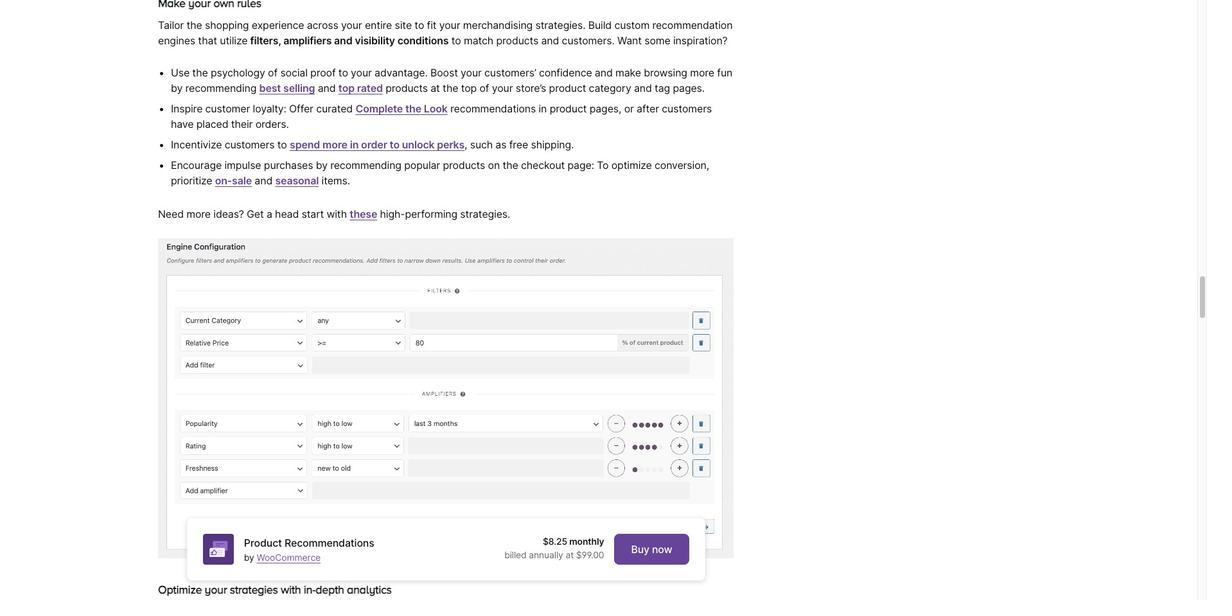 Task type: vqa. For each thing, say whether or not it's contained in the screenshot.
Open account menu image
no



Task type: locate. For each thing, give the bounding box(es) containing it.
and left tag
[[634, 82, 652, 95]]

product
[[549, 82, 586, 95], [550, 102, 587, 115]]

products
[[496, 34, 539, 47], [386, 82, 428, 95], [443, 159, 485, 172]]

customers
[[662, 102, 712, 115], [225, 138, 275, 151]]

on-sale and seasonal items.
[[215, 174, 350, 187]]

0 vertical spatial with
[[327, 208, 347, 221]]

seasonal link
[[275, 174, 319, 187]]

more
[[690, 66, 714, 79], [323, 138, 348, 151], [186, 208, 211, 221]]

2 vertical spatial more
[[186, 208, 211, 221]]

items.
[[322, 174, 350, 187]]

spend more in order to unlock perks link
[[290, 138, 465, 151]]

to inside use the psychology of social proof to your advantage. boost your customers' confidence and make browsing more fun by recommending
[[339, 66, 348, 79]]

with right start
[[327, 208, 347, 221]]

by down the use
[[171, 82, 183, 95]]

the inside use the psychology of social proof to your advantage. boost your customers' confidence and make browsing more fun by recommending
[[192, 66, 208, 79]]

top
[[338, 82, 355, 95], [461, 82, 477, 95]]

0 horizontal spatial in
[[350, 138, 359, 151]]

by down product
[[244, 552, 254, 563]]

0 horizontal spatial by
[[171, 82, 183, 95]]

complete
[[356, 102, 403, 115]]

the right the use
[[192, 66, 208, 79]]

2 horizontal spatial more
[[690, 66, 714, 79]]

by up items.
[[316, 159, 328, 172]]

top up the recommendations
[[461, 82, 477, 95]]

the inside the tailor the shopping experience across your entire site to fit your merchandising strategies. build custom recommendation engines that utilize
[[187, 19, 202, 32]]

0 vertical spatial by
[[171, 82, 183, 95]]

inspiration?
[[673, 34, 728, 47]]

buy now link
[[614, 534, 689, 565]]

encourage impulse purchases by recommending popular products on the checkout page: to optimize conversion, prioritize
[[171, 159, 709, 187]]

0 horizontal spatial with
[[281, 583, 301, 596]]

loyalty:
[[253, 102, 286, 115]]

to inside the tailor the shopping experience across your entire site to fit your merchandising strategies. build custom recommendation engines that utilize
[[415, 19, 424, 32]]

conversion,
[[655, 159, 709, 172]]

more right spend
[[323, 138, 348, 151]]

optimize your strategies with in-depth analytics
[[158, 583, 392, 596]]

1 horizontal spatial top
[[461, 82, 477, 95]]

at down $8.25
[[566, 549, 574, 560]]

at down boost
[[431, 82, 440, 95]]

inspire
[[171, 102, 203, 115]]

and up category
[[595, 66, 613, 79]]

1 horizontal spatial customers
[[662, 102, 712, 115]]

that
[[198, 34, 217, 47]]

0 horizontal spatial more
[[186, 208, 211, 221]]

match
[[464, 34, 494, 47]]

1 horizontal spatial in
[[539, 102, 547, 115]]

as
[[496, 138, 507, 151]]

0 vertical spatial products
[[496, 34, 539, 47]]

strategies.
[[536, 19, 586, 32], [460, 208, 510, 221]]

recommending down "incentivize customers to spend more in order to unlock perks , such as free shipping."
[[330, 159, 402, 172]]

pages,
[[590, 102, 622, 115]]

2 horizontal spatial by
[[316, 159, 328, 172]]

to right proof
[[339, 66, 348, 79]]

use
[[171, 66, 190, 79]]

0 horizontal spatial customers
[[225, 138, 275, 151]]

look
[[424, 102, 448, 115]]

buy
[[631, 543, 650, 556]]

recommending
[[185, 82, 257, 95], [330, 159, 402, 172]]

optimize
[[612, 159, 652, 172]]

more right the need
[[186, 208, 211, 221]]

unlock
[[402, 138, 435, 151]]

with left in-
[[281, 583, 301, 596]]

on-
[[215, 174, 232, 187]]

product inside recommendations in product pages, or after customers have placed their orders.
[[550, 102, 587, 115]]

the inside encourage impulse purchases by recommending popular products on the checkout page: to optimize conversion, prioritize
[[503, 159, 518, 172]]

and down the across
[[334, 34, 352, 47]]

in left order
[[350, 138, 359, 151]]

make
[[616, 66, 641, 79]]

2 vertical spatial products
[[443, 159, 485, 172]]

conditions
[[397, 34, 449, 47]]

perks
[[437, 138, 465, 151]]

of up the recommendations
[[480, 82, 489, 95]]

1 vertical spatial at
[[566, 549, 574, 560]]

shopping
[[205, 19, 249, 32]]

amplifiers
[[284, 34, 332, 47]]

social
[[280, 66, 308, 79]]

customers down pages. on the right top
[[662, 102, 712, 115]]

1 horizontal spatial more
[[323, 138, 348, 151]]

free
[[509, 138, 528, 151]]

1 vertical spatial product
[[550, 102, 587, 115]]

strategies. down the on
[[460, 208, 510, 221]]

1 horizontal spatial recommending
[[330, 159, 402, 172]]

billed
[[504, 549, 527, 560]]

recommending inside use the psychology of social proof to your advantage. boost your customers' confidence and make browsing more fun by recommending
[[185, 82, 257, 95]]

at inside $8.25 monthly billed annually at $99.00
[[566, 549, 574, 560]]

purchases
[[264, 159, 313, 172]]

woocommerce
[[257, 552, 321, 563]]

experience
[[252, 19, 304, 32]]

products down merchandising
[[496, 34, 539, 47]]

tag
[[655, 82, 670, 95]]

curated
[[316, 102, 353, 115]]

your up best selling and top rated products at the top of your store's product category and tag pages.
[[461, 66, 482, 79]]

tailor
[[158, 19, 184, 32]]

1 vertical spatial of
[[480, 82, 489, 95]]

your right fit at the top left
[[439, 19, 460, 32]]

products down ,
[[443, 159, 485, 172]]

the right the on
[[503, 159, 518, 172]]

$99.00
[[576, 549, 604, 560]]

seasonal
[[275, 174, 319, 187]]

1 vertical spatial in
[[350, 138, 359, 151]]

0 vertical spatial of
[[268, 66, 278, 79]]

1 vertical spatial with
[[281, 583, 301, 596]]

by inside "product recommendations by woocommerce"
[[244, 552, 254, 563]]

$8.25 monthly billed annually at $99.00
[[502, 536, 604, 560]]

in down store's
[[539, 102, 547, 115]]

the
[[187, 19, 202, 32], [192, 66, 208, 79], [443, 82, 458, 95], [405, 102, 421, 115], [503, 159, 518, 172]]

1 horizontal spatial products
[[443, 159, 485, 172]]

their
[[231, 118, 253, 131]]

to
[[415, 19, 424, 32], [451, 34, 461, 47], [339, 66, 348, 79], [277, 138, 287, 151], [390, 138, 400, 151]]

customers up "impulse"
[[225, 138, 275, 151]]

analytics
[[347, 583, 392, 596]]

merchandising
[[463, 19, 533, 32]]

strategies. up customers.
[[536, 19, 586, 32]]

0 horizontal spatial of
[[268, 66, 278, 79]]

1 vertical spatial recommending
[[330, 159, 402, 172]]

0 vertical spatial at
[[431, 82, 440, 95]]

0 vertical spatial in
[[539, 102, 547, 115]]

in inside recommendations in product pages, or after customers have placed their orders.
[[539, 102, 547, 115]]

1 horizontal spatial by
[[244, 552, 254, 563]]

the up that
[[187, 19, 202, 32]]

customers inside recommendations in product pages, or after customers have placed their orders.
[[662, 102, 712, 115]]

strategies. inside the tailor the shopping experience across your entire site to fit your merchandising strategies. build custom recommendation engines that utilize
[[536, 19, 586, 32]]

to right order
[[390, 138, 400, 151]]

2 vertical spatial by
[[244, 552, 254, 563]]

more up pages. on the right top
[[690, 66, 714, 79]]

ideas?
[[214, 208, 244, 221]]

0 vertical spatial customers
[[662, 102, 712, 115]]

1 horizontal spatial at
[[566, 549, 574, 560]]

offer
[[289, 102, 313, 115]]

in
[[539, 102, 547, 115], [350, 138, 359, 151]]

products down advantage.
[[386, 82, 428, 95]]

your
[[341, 19, 362, 32], [439, 19, 460, 32], [351, 66, 372, 79], [461, 66, 482, 79], [492, 82, 513, 95], [205, 583, 227, 596]]

0 vertical spatial recommending
[[185, 82, 257, 95]]

boost
[[430, 66, 458, 79]]

by inside encourage impulse purchases by recommending popular products on the checkout page: to optimize conversion, prioritize
[[316, 159, 328, 172]]

of
[[268, 66, 278, 79], [480, 82, 489, 95]]

0 horizontal spatial recommending
[[185, 82, 257, 95]]

more inside use the psychology of social proof to your advantage. boost your customers' confidence and make browsing more fun by recommending
[[690, 66, 714, 79]]

0 horizontal spatial at
[[431, 82, 440, 95]]

0 horizontal spatial top
[[338, 82, 355, 95]]

your right optimize
[[205, 583, 227, 596]]

fit
[[427, 19, 437, 32]]

to left fit at the top left
[[415, 19, 424, 32]]

and right "sale"
[[255, 174, 273, 187]]

0 vertical spatial strategies.
[[536, 19, 586, 32]]

1 horizontal spatial strategies.
[[536, 19, 586, 32]]

and
[[334, 34, 352, 47], [541, 34, 559, 47], [595, 66, 613, 79], [318, 82, 336, 95], [634, 82, 652, 95], [255, 174, 273, 187]]

by
[[171, 82, 183, 95], [316, 159, 328, 172], [244, 552, 254, 563]]

top left rated at left top
[[338, 82, 355, 95]]

recommending up customer
[[185, 82, 257, 95]]

1 vertical spatial customers
[[225, 138, 275, 151]]

order
[[361, 138, 387, 151]]

1 vertical spatial by
[[316, 159, 328, 172]]

of up the best
[[268, 66, 278, 79]]

the down boost
[[443, 82, 458, 95]]

0 vertical spatial more
[[690, 66, 714, 79]]

1 vertical spatial products
[[386, 82, 428, 95]]

0 horizontal spatial strategies.
[[460, 208, 510, 221]]



Task type: describe. For each thing, give the bounding box(es) containing it.
1 vertical spatial strategies.
[[460, 208, 510, 221]]

use filters and amplifiers to create your own, custom recommendation engine. image
[[158, 238, 734, 559]]

some
[[645, 34, 671, 47]]

fun
[[717, 66, 733, 79]]

have
[[171, 118, 194, 131]]

selling
[[283, 82, 315, 95]]

start
[[302, 208, 324, 221]]

product recommendations by woocommerce
[[244, 536, 374, 563]]

performing
[[405, 208, 458, 221]]

recommendation
[[652, 19, 733, 32]]

,
[[465, 138, 467, 151]]

products inside encourage impulse purchases by recommending popular products on the checkout page: to optimize conversion, prioritize
[[443, 159, 485, 172]]

top rated link
[[338, 82, 383, 95]]

your down customers' at the left of page
[[492, 82, 513, 95]]

shipping.
[[531, 138, 574, 151]]

customers.
[[562, 34, 615, 47]]

utilize
[[220, 34, 248, 47]]

in-
[[304, 583, 316, 596]]

store's
[[516, 82, 546, 95]]

get
[[247, 208, 264, 221]]

encourage
[[171, 159, 222, 172]]

strategies
[[230, 583, 278, 596]]

complete the look link
[[356, 102, 448, 115]]

across
[[307, 19, 338, 32]]

annually
[[529, 549, 563, 560]]

$8.25
[[543, 536, 567, 547]]

2 horizontal spatial products
[[496, 34, 539, 47]]

and inside use the psychology of social proof to your advantage. boost your customers' confidence and make browsing more fun by recommending
[[595, 66, 613, 79]]

customer
[[205, 102, 250, 115]]

psychology
[[211, 66, 265, 79]]

customers'
[[485, 66, 536, 79]]

best selling link
[[259, 82, 315, 95]]

engines
[[158, 34, 195, 47]]

0 horizontal spatial products
[[386, 82, 428, 95]]

page:
[[568, 159, 594, 172]]

sale
[[232, 174, 252, 187]]

recommendations
[[285, 536, 374, 549]]

to
[[597, 159, 609, 172]]

prioritize
[[171, 174, 212, 187]]

high-
[[380, 208, 405, 221]]

a
[[267, 208, 272, 221]]

product
[[244, 536, 282, 549]]

incentivize
[[171, 138, 222, 151]]

rated
[[357, 82, 383, 95]]

1 top from the left
[[338, 82, 355, 95]]

1 vertical spatial more
[[323, 138, 348, 151]]

placed
[[196, 118, 228, 131]]

1 horizontal spatial of
[[480, 82, 489, 95]]

and down proof
[[318, 82, 336, 95]]

recommending inside encourage impulse purchases by recommending popular products on the checkout page: to optimize conversion, prioritize
[[330, 159, 402, 172]]

visibility
[[355, 34, 395, 47]]

spend
[[290, 138, 320, 151]]

these
[[350, 208, 377, 221]]

after
[[637, 102, 659, 115]]

these link
[[350, 208, 377, 221]]

need more ideas? get a head start with these high-performing strategies.
[[158, 208, 510, 221]]

impulse
[[225, 159, 261, 172]]

woocommerce link
[[257, 552, 321, 563]]

your up top rated link
[[351, 66, 372, 79]]

1 horizontal spatial with
[[327, 208, 347, 221]]

0 vertical spatial product
[[549, 82, 586, 95]]

filters,
[[250, 34, 281, 47]]

to up purchases
[[277, 138, 287, 151]]

proof
[[310, 66, 336, 79]]

such
[[470, 138, 493, 151]]

of inside use the psychology of social proof to your advantage. boost your customers' confidence and make browsing more fun by recommending
[[268, 66, 278, 79]]

entire
[[365, 19, 392, 32]]

buy now
[[631, 543, 672, 556]]

depth
[[316, 583, 344, 596]]

recommendations
[[450, 102, 536, 115]]

tailor the shopping experience across your entire site to fit your merchandising strategies. build custom recommendation engines that utilize
[[158, 19, 733, 47]]

now
[[652, 543, 672, 556]]

custom
[[615, 19, 650, 32]]

popular
[[404, 159, 440, 172]]

to left match
[[451, 34, 461, 47]]

category
[[589, 82, 631, 95]]

head
[[275, 208, 299, 221]]

and up confidence
[[541, 34, 559, 47]]

build
[[588, 19, 612, 32]]

pages.
[[673, 82, 705, 95]]

need
[[158, 208, 184, 221]]

want
[[617, 34, 642, 47]]

monthly
[[569, 536, 604, 547]]

on
[[488, 159, 500, 172]]

advantage.
[[375, 66, 428, 79]]

optimize
[[158, 583, 202, 596]]

best
[[259, 82, 281, 95]]

the left 'look'
[[405, 102, 421, 115]]

your left entire
[[341, 19, 362, 32]]

2 top from the left
[[461, 82, 477, 95]]

by inside use the psychology of social proof to your advantage. boost your customers' confidence and make browsing more fun by recommending
[[171, 82, 183, 95]]

or
[[624, 102, 634, 115]]

best selling and top rated products at the top of your store's product category and tag pages.
[[259, 82, 705, 95]]

orders.
[[256, 118, 289, 131]]



